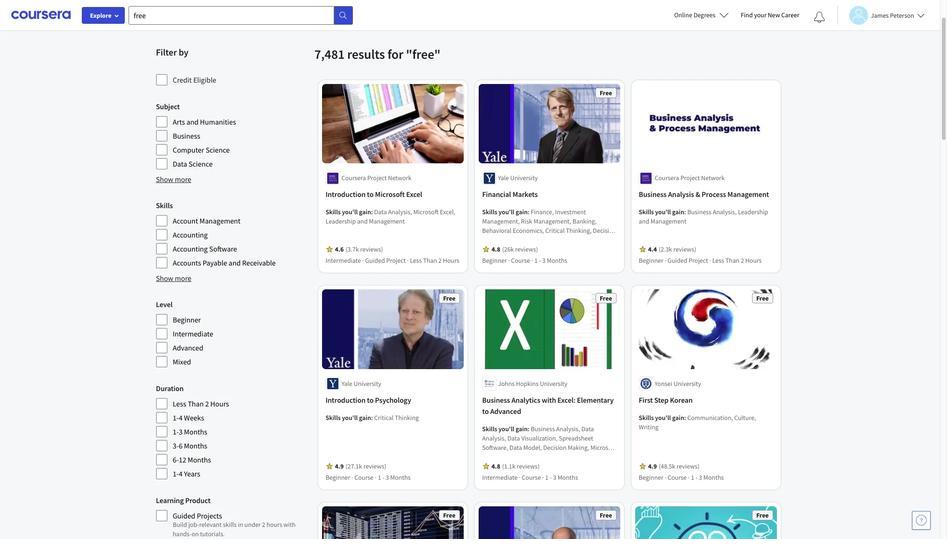 Task type: describe. For each thing, give the bounding box(es) containing it.
results
[[347, 46, 385, 63]]

to for microsoft
[[367, 190, 374, 199]]

communication,
[[687, 414, 733, 423]]

first step korean link
[[639, 395, 773, 406]]

intermediate · guided project · less than 2 hours
[[326, 257, 459, 265]]

banking,
[[572, 218, 597, 226]]

management inside skills group
[[200, 216, 241, 226]]

computer science
[[173, 145, 230, 155]]

find your new career link
[[736, 9, 804, 21]]

help center image
[[916, 516, 927, 527]]

4.4 (2.3k reviews)
[[648, 246, 696, 254]]

(3.7k
[[346, 246, 359, 254]]

skills you'll gain : for analytics
[[482, 425, 531, 434]]

business analysis & process management
[[639, 190, 769, 199]]

network for excel
[[388, 174, 411, 183]]

business for business analysis, leadership and management
[[687, 208, 711, 217]]

beginner for first step korean
[[639, 474, 663, 482]]

guided inside learning product group
[[173, 512, 195, 521]]

&
[[696, 190, 700, 199]]

software,
[[482, 444, 508, 452]]

(48.5k
[[659, 463, 675, 471]]

relevant
[[199, 521, 222, 530]]

3-
[[173, 442, 179, 451]]

innovation,
[[505, 236, 536, 245]]

university up excel:
[[540, 380, 567, 388]]

process inside the business analysis, data analysis, data visualization, spreadsheet software, data model, decision making, microsoft excel, process analysis, statistical visualization
[[499, 453, 520, 462]]

business analysis & process management link
[[639, 189, 773, 200]]

show more for data science
[[156, 175, 191, 184]]

reviews) for introduction to psychology
[[363, 463, 386, 471]]

gain for business analytics with excel: elementary to advanced
[[516, 425, 528, 434]]

build job-relevant skills in under 2 hours with hands-on tutorials.
[[173, 521, 296, 539]]

decision for analytics
[[543, 444, 566, 452]]

business analysis, leadership and management
[[639, 208, 768, 226]]

skills you'll gain : for markets
[[482, 208, 531, 217]]

communication, culture, writing
[[639, 414, 756, 432]]

introduction to microsoft excel link
[[326, 189, 460, 200]]

6-
[[173, 456, 179, 465]]

learning
[[156, 496, 184, 506]]

data up software,
[[507, 435, 520, 443]]

management inside data analysis, microsoft excel, leadership and management
[[369, 218, 405, 226]]

reviews) for business analysis & process management
[[673, 246, 696, 254]]

more for accounts
[[175, 274, 191, 283]]

show more for accounts payable and receivable
[[156, 274, 191, 283]]

learning product group
[[156, 496, 309, 540]]

degrees
[[694, 11, 716, 19]]

yale for financial
[[498, 174, 509, 183]]

than inside duration group
[[188, 400, 204, 409]]

you'll down introduction to psychology
[[342, 414, 358, 423]]

4.8 for business analytics with excel: elementary to advanced
[[492, 463, 500, 471]]

- for step
[[696, 474, 698, 482]]

6
[[179, 442, 182, 451]]

financial markets link
[[482, 189, 616, 200]]

mixed
[[173, 358, 191, 367]]

less than 2 hours
[[173, 400, 229, 409]]

show for accounts
[[156, 274, 173, 283]]

project up introduction to microsoft excel
[[367, 174, 387, 183]]

skills
[[223, 521, 237, 530]]

markets
[[513, 190, 538, 199]]

statistical
[[546, 453, 573, 462]]

than for excel
[[423, 257, 437, 265]]

culture,
[[734, 414, 756, 423]]

leadership inside data analysis, microsoft excel, leadership and management
[[326, 218, 356, 226]]

7,481
[[314, 46, 345, 63]]

4.9 (27.1k reviews)
[[335, 463, 386, 471]]

show more button for data
[[156, 174, 191, 185]]

3 for financial markets
[[542, 257, 546, 265]]

payable
[[203, 259, 227, 268]]

excel:
[[558, 396, 576, 405]]

career
[[781, 11, 799, 19]]

4.8 (26k reviews)
[[492, 246, 538, 254]]

skills for financial markets
[[482, 208, 497, 217]]

beginner · course · 1 - 3 months for to
[[326, 474, 411, 482]]

in
[[238, 521, 243, 530]]

course for markets
[[511, 257, 530, 265]]

microsoft inside the business analysis, data analysis, data visualization, spreadsheet software, data model, decision making, microsoft excel, process analysis, statistical visualization
[[591, 444, 616, 452]]

network for process
[[701, 174, 725, 183]]

12
[[179, 456, 186, 465]]

intermediate for intermediate · guided project · less than 2 hours
[[326, 257, 361, 265]]

account management
[[173, 216, 241, 226]]

1 management, from the left
[[482, 218, 520, 226]]

making, for business analytics with excel: elementary to advanced
[[568, 444, 589, 452]]

eligible
[[193, 75, 216, 85]]

3-6 months
[[173, 442, 207, 451]]

beginner · course · 1 - 3 months for step
[[639, 474, 724, 482]]

beginner for financial markets
[[482, 257, 507, 265]]

intermediate · course · 1 - 3 months
[[482, 474, 578, 482]]

you'll for business analytics with excel: elementary to advanced
[[499, 425, 514, 434]]

business for business
[[173, 131, 200, 141]]

3 inside duration group
[[179, 428, 182, 437]]

peterson
[[890, 11, 914, 19]]

visualization,
[[521, 435, 558, 443]]

to inside business analytics with excel: elementary to advanced
[[482, 407, 489, 416]]

(27.1k
[[346, 463, 362, 471]]

johns
[[498, 380, 515, 388]]

beginner for business analysis & process management
[[639, 257, 663, 265]]

hands-
[[173, 531, 192, 539]]

gain for financial markets
[[516, 208, 528, 217]]

subject
[[156, 102, 180, 111]]

0 vertical spatial process
[[702, 190, 726, 199]]

4 for weeks
[[179, 414, 182, 423]]

new
[[768, 11, 780, 19]]

What do you want to learn? text field
[[129, 6, 334, 25]]

data inside data analysis, microsoft excel, leadership and management
[[374, 208, 387, 217]]

data left 'model,'
[[509, 444, 522, 452]]

business for business analytics with excel: elementary to advanced
[[482, 396, 510, 405]]

introduction to psychology link
[[326, 395, 460, 406]]

gain for business analysis & process management
[[672, 208, 684, 217]]

show more button for accounts
[[156, 273, 191, 284]]

james peterson button
[[837, 6, 925, 25]]

you'll for business analysis & process management
[[655, 208, 671, 217]]

business for business analysis, data analysis, data visualization, spreadsheet software, data model, decision making, microsoft excel, process analysis, statistical visualization
[[531, 425, 555, 434]]

korean
[[670, 396, 693, 405]]

risk
[[521, 218, 532, 226]]

skills for introduction to microsoft excel
[[326, 208, 341, 217]]

investment
[[555, 208, 586, 217]]

intermediate for intermediate · course · 1 - 3 months
[[482, 474, 518, 482]]

4.9 (48.5k reviews)
[[648, 463, 700, 471]]

coursera for introduction
[[341, 174, 366, 183]]

science for computer science
[[206, 145, 230, 155]]

1 vertical spatial critical
[[374, 414, 394, 423]]

finance,
[[531, 208, 554, 217]]

beginner · guided project · less than 2 hours
[[639, 257, 762, 265]]

compliance,
[[482, 246, 516, 254]]

find your new career
[[741, 11, 799, 19]]

"free"
[[406, 46, 441, 63]]

and down thinking,
[[571, 236, 581, 245]]

finance, investment management, risk management, banking, behavioral economics, critical thinking, decision making, innovation, regulations and compliance, , leadership and management
[[482, 208, 616, 254]]

analysis, down 'model,'
[[521, 453, 545, 462]]

skills you'll gain : for analysis
[[639, 208, 687, 217]]

4.6 (3.7k reviews)
[[335, 246, 383, 254]]

3 for business analytics with excel: elementary to advanced
[[553, 474, 556, 482]]

course for to
[[354, 474, 374, 482]]

you'll for introduction to microsoft excel
[[342, 208, 358, 217]]

data analysis, microsoft excel, leadership and management
[[326, 208, 455, 226]]

business analysis, data analysis, data visualization, spreadsheet software, data model, decision making, microsoft excel, process analysis, statistical visualization
[[482, 425, 616, 462]]

johns hopkins university
[[498, 380, 567, 388]]

4.6
[[335, 246, 344, 254]]

software
[[209, 244, 237, 254]]

hours for business analysis & process management
[[745, 257, 762, 265]]

james peterson
[[871, 11, 914, 19]]

skills for business analysis & process management
[[639, 208, 654, 217]]

critical inside finance, investment management, risk management, banking, behavioral economics, critical thinking, decision making, innovation, regulations and compliance, , leadership and management
[[545, 227, 565, 235]]

analysis, up software,
[[482, 435, 506, 443]]

spreadsheet
[[559, 435, 593, 443]]

- for analytics
[[550, 474, 552, 482]]

than for process
[[726, 257, 739, 265]]

1 for step
[[691, 474, 694, 482]]

and inside data analysis, microsoft excel, leadership and management
[[357, 218, 368, 226]]

skills down introduction to psychology
[[326, 414, 341, 423]]

projects
[[197, 512, 222, 521]]

1 for to
[[378, 474, 381, 482]]

: for introduction to microsoft excel
[[371, 208, 373, 217]]

product
[[185, 496, 211, 506]]

project down data analysis, microsoft excel, leadership and management
[[386, 257, 406, 265]]

making, for financial markets
[[482, 236, 504, 245]]

explore
[[90, 11, 111, 20]]

7,481 results for "free"
[[314, 46, 441, 63]]

online
[[674, 11, 692, 19]]

: down introduction to psychology
[[371, 414, 373, 423]]

financial
[[482, 190, 511, 199]]

james
[[871, 11, 889, 19]]

1 for markets
[[534, 257, 538, 265]]

to for psychology
[[367, 396, 374, 405]]

beginner inside level group
[[173, 316, 201, 325]]

: for business analytics with excel: elementary to advanced
[[528, 425, 530, 434]]

guided for to
[[365, 257, 385, 265]]

gain for first step korean
[[672, 414, 684, 423]]

introduction to psychology
[[326, 396, 411, 405]]



Task type: locate. For each thing, give the bounding box(es) containing it.
2 vertical spatial to
[[482, 407, 489, 416]]

0 horizontal spatial critical
[[374, 414, 394, 423]]

project down 4.4 (2.3k reviews)
[[689, 257, 708, 265]]

process
[[702, 190, 726, 199], [499, 453, 520, 462]]

years
[[184, 470, 200, 479]]

intermediate down '(1.1k'
[[482, 474, 518, 482]]

weeks
[[184, 414, 204, 423]]

university up korean
[[674, 380, 701, 388]]

making, inside the business analysis, data analysis, data visualization, spreadsheet software, data model, decision making, microsoft excel, process analysis, statistical visualization
[[568, 444, 589, 452]]

business down &
[[687, 208, 711, 217]]

1 network from the left
[[388, 174, 411, 183]]

1 horizontal spatial critical
[[545, 227, 565, 235]]

and down software
[[229, 259, 241, 268]]

1 horizontal spatial yale university
[[498, 174, 538, 183]]

subject group
[[156, 101, 309, 170]]

3 up 6
[[179, 428, 182, 437]]

you'll
[[342, 208, 358, 217], [499, 208, 514, 217], [655, 208, 671, 217], [342, 414, 358, 423], [655, 414, 671, 423], [499, 425, 514, 434]]

0 horizontal spatial network
[[388, 174, 411, 183]]

business analytics with excel: elementary to advanced
[[482, 396, 614, 416]]

business inside the business analysis, data analysis, data visualization, spreadsheet software, data model, decision making, microsoft excel, process analysis, statistical visualization
[[531, 425, 555, 434]]

analysis, for excel
[[388, 208, 412, 217]]

3 1- from the top
[[173, 470, 179, 479]]

advanced up mixed
[[173, 344, 203, 353]]

first
[[639, 396, 653, 405]]

skills down financial
[[482, 208, 497, 217]]

beginner down (27.1k
[[326, 474, 350, 482]]

filter
[[156, 46, 177, 58]]

4 left weeks
[[179, 414, 182, 423]]

0 horizontal spatial guided
[[173, 512, 195, 521]]

0 horizontal spatial making,
[[482, 236, 504, 245]]

behavioral
[[482, 227, 511, 235]]

2 horizontal spatial leadership
[[738, 208, 768, 217]]

reviews) for business analytics with excel: elementary to advanced
[[517, 463, 540, 471]]

university for financial
[[510, 174, 538, 183]]

microsoft inside introduction to microsoft excel link
[[375, 190, 405, 199]]

1 horizontal spatial coursera
[[655, 174, 679, 183]]

1 horizontal spatial network
[[701, 174, 725, 183]]

you'll up writing
[[655, 414, 671, 423]]

course down ,
[[511, 257, 530, 265]]

decision
[[593, 227, 616, 235], [543, 444, 566, 452]]

1 vertical spatial 1-
[[173, 428, 179, 437]]

0 vertical spatial accounting
[[173, 230, 208, 240]]

0 vertical spatial show more button
[[156, 174, 191, 185]]

0 horizontal spatial than
[[188, 400, 204, 409]]

1 horizontal spatial making,
[[568, 444, 589, 452]]

decision for markets
[[593, 227, 616, 235]]

skills you'll gain : down introduction to microsoft excel
[[326, 208, 374, 217]]

thinking,
[[566, 227, 592, 235]]

: down korean
[[684, 414, 686, 423]]

course for step
[[668, 474, 687, 482]]

1- for 1-4 weeks
[[173, 414, 179, 423]]

2 vertical spatial 1-
[[173, 470, 179, 479]]

microsoft up data analysis, microsoft excel, leadership and management
[[375, 190, 405, 199]]

elementary
[[577, 396, 614, 405]]

yale university for markets
[[498, 174, 538, 183]]

arts
[[173, 117, 185, 127]]

course down 4.9 (48.5k reviews)
[[668, 474, 687, 482]]

accounting for accounting software
[[173, 244, 208, 254]]

0 vertical spatial excel,
[[440, 208, 455, 217]]

microsoft up the visualization
[[591, 444, 616, 452]]

1 horizontal spatial leadership
[[521, 246, 551, 254]]

coursera for business
[[655, 174, 679, 183]]

university for first
[[674, 380, 701, 388]]

1 vertical spatial more
[[175, 274, 191, 283]]

yale up introduction to psychology
[[341, 380, 352, 388]]

4.8 left (26k
[[492, 246, 500, 254]]

thinking
[[395, 414, 419, 423]]

0 horizontal spatial process
[[499, 453, 520, 462]]

critical down the introduction to psychology link
[[374, 414, 394, 423]]

- for to
[[382, 474, 384, 482]]

0 vertical spatial with
[[542, 396, 556, 405]]

project up &
[[680, 174, 700, 183]]

1 1- from the top
[[173, 414, 179, 423]]

gain down korean
[[672, 414, 684, 423]]

gain
[[359, 208, 371, 217], [516, 208, 528, 217], [672, 208, 684, 217], [359, 414, 371, 423], [672, 414, 684, 423], [516, 425, 528, 434]]

1- for 1-4 years
[[173, 470, 179, 479]]

beginner · course · 1 - 3 months for markets
[[482, 257, 567, 265]]

: up visualization,
[[528, 425, 530, 434]]

1
[[534, 257, 538, 265], [378, 474, 381, 482], [545, 474, 548, 482], [691, 474, 694, 482]]

tutorials.
[[200, 531, 225, 539]]

business inside the subject group
[[173, 131, 200, 141]]

1 for analytics
[[545, 474, 548, 482]]

reviews) right "(3.7k"
[[360, 246, 383, 254]]

1 vertical spatial 4.8
[[492, 463, 500, 471]]

yale up financial markets on the top of page
[[498, 174, 509, 183]]

data up spreadsheet
[[581, 425, 594, 434]]

guided down 4.6 (3.7k reviews)
[[365, 257, 385, 265]]

4 for years
[[179, 470, 182, 479]]

1 vertical spatial introduction
[[326, 396, 366, 405]]

less inside duration group
[[173, 400, 186, 409]]

2 management, from the left
[[534, 218, 571, 226]]

beginner · course · 1 - 3 months down 4.9 (27.1k reviews)
[[326, 474, 411, 482]]

course down 4.9 (27.1k reviews)
[[354, 474, 374, 482]]

0 horizontal spatial yale university
[[341, 380, 381, 388]]

2 inside duration group
[[205, 400, 209, 409]]

show more button
[[156, 174, 191, 185], [156, 273, 191, 284]]

1 down 4.9 (27.1k reviews)
[[378, 474, 381, 482]]

0 horizontal spatial excel,
[[440, 208, 455, 217]]

3 down 4.9 (27.1k reviews)
[[386, 474, 389, 482]]

2 accounting from the top
[[173, 244, 208, 254]]

guided projects
[[173, 512, 222, 521]]

1 horizontal spatial beginner · course · 1 - 3 months
[[482, 257, 567, 265]]

0 horizontal spatial microsoft
[[375, 190, 405, 199]]

0 horizontal spatial less
[[173, 400, 186, 409]]

decision down banking, on the right
[[593, 227, 616, 235]]

critical up the regulations
[[545, 227, 565, 235]]

data inside the subject group
[[173, 159, 187, 169]]

microsoft inside data analysis, microsoft excel, leadership and management
[[413, 208, 439, 217]]

1 show more from the top
[[156, 175, 191, 184]]

0 horizontal spatial coursera project network
[[341, 174, 411, 183]]

course down "4.8 (1.1k reviews)" on the bottom
[[522, 474, 541, 482]]

1 horizontal spatial advanced
[[490, 407, 521, 416]]

arts and humanities
[[173, 117, 236, 127]]

show more down data science
[[156, 175, 191, 184]]

excel, inside the business analysis, data analysis, data visualization, spreadsheet software, data model, decision making, microsoft excel, process analysis, statistical visualization
[[482, 453, 498, 462]]

1 vertical spatial excel,
[[482, 453, 498, 462]]

3 for introduction to psychology
[[386, 474, 389, 482]]

2 horizontal spatial guided
[[668, 257, 687, 265]]

gain up visualization,
[[516, 425, 528, 434]]

process up '(1.1k'
[[499, 453, 520, 462]]

leadership inside 'business analysis, leadership and management'
[[738, 208, 768, 217]]

analysis, for process
[[713, 208, 737, 217]]

1 horizontal spatial decision
[[593, 227, 616, 235]]

on
[[192, 531, 199, 539]]

0 vertical spatial making,
[[482, 236, 504, 245]]

: down introduction to microsoft excel
[[371, 208, 373, 217]]

more down accounts
[[175, 274, 191, 283]]

4.9 left (27.1k
[[335, 463, 344, 471]]

1 vertical spatial leadership
[[326, 218, 356, 226]]

1 vertical spatial show
[[156, 274, 173, 283]]

0 vertical spatial show more
[[156, 175, 191, 184]]

management, down finance,
[[534, 218, 571, 226]]

1 4 from the top
[[179, 414, 182, 423]]

(26k
[[502, 246, 514, 254]]

skills for business analytics with excel: elementary to advanced
[[482, 425, 497, 434]]

analysis, for excel:
[[556, 425, 580, 434]]

1- up 3-
[[173, 428, 179, 437]]

and inside skills group
[[229, 259, 241, 268]]

accounting for accounting
[[173, 230, 208, 240]]

coursera image
[[11, 8, 71, 23]]

microsoft for to
[[375, 190, 405, 199]]

1 vertical spatial microsoft
[[413, 208, 439, 217]]

with inside build job-relevant skills in under 2 hours with hands-on tutorials.
[[284, 521, 296, 530]]

leadership inside finance, investment management, risk management, banking, behavioral economics, critical thinking, decision making, innovation, regulations and compliance, , leadership and management
[[521, 246, 551, 254]]

hours for introduction to microsoft excel
[[443, 257, 459, 265]]

you'll down financial markets on the top of page
[[499, 208, 514, 217]]

to up skills you'll gain : critical thinking
[[367, 396, 374, 405]]

0 horizontal spatial 4.9
[[335, 463, 344, 471]]

under
[[244, 521, 261, 530]]

1- down 6-
[[173, 470, 179, 479]]

course
[[511, 257, 530, 265], [354, 474, 374, 482], [522, 474, 541, 482], [668, 474, 687, 482]]

university
[[510, 174, 538, 183], [354, 380, 381, 388], [540, 380, 567, 388], [674, 380, 701, 388]]

model,
[[523, 444, 542, 452]]

science for data science
[[189, 159, 213, 169]]

show notifications image
[[814, 12, 825, 23]]

skills up account
[[156, 201, 173, 210]]

yale university up introduction to psychology
[[341, 380, 381, 388]]

1 coursera project network from the left
[[341, 174, 411, 183]]

skills group
[[156, 200, 309, 269]]

hours inside duration group
[[210, 400, 229, 409]]

1 vertical spatial with
[[284, 521, 296, 530]]

beginner
[[482, 257, 507, 265], [639, 257, 663, 265], [173, 316, 201, 325], [326, 474, 350, 482], [639, 474, 663, 482]]

course for analytics
[[522, 474, 541, 482]]

0 horizontal spatial coursera
[[341, 174, 366, 183]]

0 horizontal spatial management,
[[482, 218, 520, 226]]

and inside 'business analysis, leadership and management'
[[639, 218, 649, 226]]

1 vertical spatial yale
[[341, 380, 352, 388]]

1 horizontal spatial microsoft
[[413, 208, 439, 217]]

1 vertical spatial show more button
[[156, 273, 191, 284]]

and inside the subject group
[[186, 117, 198, 127]]

reviews) for first step korean
[[677, 463, 700, 471]]

0 vertical spatial 1-
[[173, 414, 179, 423]]

microsoft down excel
[[413, 208, 439, 217]]

1 horizontal spatial intermediate
[[326, 257, 361, 265]]

2 more from the top
[[175, 274, 191, 283]]

1 vertical spatial intermediate
[[173, 330, 213, 339]]

1 vertical spatial 4
[[179, 470, 182, 479]]

filter by
[[156, 46, 188, 58]]

2 show more button from the top
[[156, 273, 191, 284]]

2 coursera project network from the left
[[655, 174, 725, 183]]

skills you'll gain : for step
[[639, 414, 687, 423]]

skills up 4.4
[[639, 208, 654, 217]]

management inside 'business analysis, leadership and management'
[[651, 218, 686, 226]]

business down johns at the right bottom of page
[[482, 396, 510, 405]]

0 vertical spatial show
[[156, 175, 173, 184]]

receivable
[[242, 259, 276, 268]]

1 accounting from the top
[[173, 230, 208, 240]]

1 horizontal spatial with
[[542, 396, 556, 405]]

credit eligible
[[173, 75, 216, 85]]

yale for introduction
[[341, 380, 352, 388]]

beginner · course · 1 - 3 months down ,
[[482, 257, 567, 265]]

1 4.8 from the top
[[492, 246, 500, 254]]

2 show more from the top
[[156, 274, 191, 283]]

1 vertical spatial yale university
[[341, 380, 381, 388]]

1 vertical spatial decision
[[543, 444, 566, 452]]

analysis, up spreadsheet
[[556, 425, 580, 434]]

to up data analysis, microsoft excel, leadership and management
[[367, 190, 374, 199]]

1 more from the top
[[175, 175, 191, 184]]

2 coursera from the left
[[655, 174, 679, 183]]

1 horizontal spatial hours
[[443, 257, 459, 265]]

data science
[[173, 159, 213, 169]]

advanced inside business analytics with excel: elementary to advanced
[[490, 407, 521, 416]]

: for business analysis & process management
[[684, 208, 686, 217]]

None search field
[[129, 6, 353, 25]]

3 down statistical
[[553, 474, 556, 482]]

4.8 for financial markets
[[492, 246, 500, 254]]

1 vertical spatial science
[[189, 159, 213, 169]]

making,
[[482, 236, 504, 245], [568, 444, 589, 452]]

skills up software,
[[482, 425, 497, 434]]

show for data
[[156, 175, 173, 184]]

coursera project network for analysis
[[655, 174, 725, 183]]

for
[[387, 46, 403, 63]]

network up introduction to microsoft excel link
[[388, 174, 411, 183]]

·
[[362, 257, 364, 265], [407, 257, 409, 265], [508, 257, 510, 265], [531, 257, 533, 265], [665, 257, 666, 265], [709, 257, 711, 265], [352, 474, 353, 482], [375, 474, 376, 482], [519, 474, 521, 482], [542, 474, 544, 482], [665, 474, 666, 482], [688, 474, 690, 482]]

3 down the regulations
[[542, 257, 546, 265]]

0 horizontal spatial intermediate
[[173, 330, 213, 339]]

0 vertical spatial intermediate
[[326, 257, 361, 265]]

process right &
[[702, 190, 726, 199]]

beginner for introduction to psychology
[[326, 474, 350, 482]]

analysis
[[668, 190, 694, 199]]

with left excel:
[[542, 396, 556, 405]]

1 show from the top
[[156, 175, 173, 184]]

2 horizontal spatial beginner · course · 1 - 3 months
[[639, 474, 724, 482]]

2 horizontal spatial less
[[712, 257, 724, 265]]

credit
[[173, 75, 192, 85]]

(1.1k
[[502, 463, 516, 471]]

1-3 months
[[173, 428, 207, 437]]

show more button down accounts
[[156, 273, 191, 284]]

less for process
[[712, 257, 724, 265]]

analysis, inside 'business analysis, leadership and management'
[[713, 208, 737, 217]]

business analytics with excel: elementary to advanced link
[[482, 395, 616, 417]]

microsoft
[[375, 190, 405, 199], [413, 208, 439, 217], [591, 444, 616, 452]]

less for excel
[[410, 257, 422, 265]]

0 vertical spatial yale
[[498, 174, 509, 183]]

free
[[600, 89, 612, 97], [443, 295, 456, 303], [600, 295, 612, 303], [756, 295, 769, 303], [443, 512, 456, 520], [600, 512, 612, 520], [756, 512, 769, 520]]

hours
[[443, 257, 459, 265], [745, 257, 762, 265], [210, 400, 229, 409]]

1 horizontal spatial less
[[410, 257, 422, 265]]

0 vertical spatial advanced
[[173, 344, 203, 353]]

beginner down (48.5k
[[639, 474, 663, 482]]

science down humanities
[[206, 145, 230, 155]]

1- left weeks
[[173, 414, 179, 423]]

- down 4.9 (27.1k reviews)
[[382, 474, 384, 482]]

decision inside finance, investment management, risk management, banking, behavioral economics, critical thinking, decision making, innovation, regulations and compliance, , leadership and management
[[593, 227, 616, 235]]

0 vertical spatial critical
[[545, 227, 565, 235]]

more down data science
[[175, 175, 191, 184]]

business up computer
[[173, 131, 200, 141]]

4
[[179, 414, 182, 423], [179, 470, 182, 479]]

2 horizontal spatial hours
[[745, 257, 762, 265]]

coursera up introduction to microsoft excel
[[341, 174, 366, 183]]

introduction for introduction to microsoft excel
[[326, 190, 366, 199]]

you'll for first step korean
[[655, 414, 671, 423]]

1 4.9 from the left
[[335, 463, 344, 471]]

advanced inside level group
[[173, 344, 203, 353]]

skills you'll gain : up writing
[[639, 414, 687, 423]]

1 horizontal spatial excel,
[[482, 453, 498, 462]]

duration group
[[156, 383, 309, 481]]

0 horizontal spatial leadership
[[326, 218, 356, 226]]

4.9 left (48.5k
[[648, 463, 657, 471]]

science down "computer science"
[[189, 159, 213, 169]]

level
[[156, 300, 173, 309]]

0 vertical spatial leadership
[[738, 208, 768, 217]]

with inside business analytics with excel: elementary to advanced
[[542, 396, 556, 405]]

1 vertical spatial show more
[[156, 274, 191, 283]]

making, inside finance, investment management, risk management, banking, behavioral economics, critical thinking, decision making, innovation, regulations and compliance, , leadership and management
[[482, 236, 504, 245]]

guided down the learning product
[[173, 512, 195, 521]]

1 vertical spatial advanced
[[490, 407, 521, 416]]

coursera project network for to
[[341, 174, 411, 183]]

0 vertical spatial decision
[[593, 227, 616, 235]]

introduction for introduction to psychology
[[326, 396, 366, 405]]

you'll down analysis
[[655, 208, 671, 217]]

skills for first step korean
[[639, 414, 654, 423]]

data down introduction to microsoft excel
[[374, 208, 387, 217]]

2 vertical spatial intermediate
[[482, 474, 518, 482]]

skills you'll gain : for to
[[326, 208, 374, 217]]

and down the regulations
[[552, 246, 563, 254]]

first step korean
[[639, 396, 693, 405]]

analysis,
[[388, 208, 412, 217], [713, 208, 737, 217], [556, 425, 580, 434], [482, 435, 506, 443], [521, 453, 545, 462]]

0 vertical spatial introduction
[[326, 190, 366, 199]]

2 vertical spatial microsoft
[[591, 444, 616, 452]]

1 show more button from the top
[[156, 174, 191, 185]]

: for financial markets
[[528, 208, 530, 217]]

0 vertical spatial science
[[206, 145, 230, 155]]

1- for 1-3 months
[[173, 428, 179, 437]]

financial markets
[[482, 190, 538, 199]]

3 for first step korean
[[699, 474, 702, 482]]

yale university up the markets
[[498, 174, 538, 183]]

2
[[438, 257, 442, 265], [741, 257, 744, 265], [205, 400, 209, 409], [262, 521, 265, 530]]

0 horizontal spatial with
[[284, 521, 296, 530]]

online degrees button
[[667, 5, 736, 25]]

analysis, inside data analysis, microsoft excel, leadership and management
[[388, 208, 412, 217]]

introduction to microsoft excel
[[326, 190, 422, 199]]

2 4.9 from the left
[[648, 463, 657, 471]]

yale university for to
[[341, 380, 381, 388]]

1 introduction from the top
[[326, 190, 366, 199]]

skills inside group
[[156, 201, 173, 210]]

level group
[[156, 299, 309, 368]]

beginner down 'compliance,'
[[482, 257, 507, 265]]

excel, inside data analysis, microsoft excel, leadership and management
[[440, 208, 455, 217]]

more for data
[[175, 175, 191, 184]]

yonsei
[[655, 380, 672, 388]]

0 vertical spatial to
[[367, 190, 374, 199]]

hours
[[267, 521, 282, 530]]

management, up behavioral
[[482, 218, 520, 226]]

intermediate
[[326, 257, 361, 265], [173, 330, 213, 339], [482, 474, 518, 482]]

accounting
[[173, 230, 208, 240], [173, 244, 208, 254]]

job-
[[188, 521, 199, 530]]

network up business analysis & process management link
[[701, 174, 725, 183]]

reviews) for financial markets
[[515, 246, 538, 254]]

psychology
[[375, 396, 411, 405]]

1 horizontal spatial coursera project network
[[655, 174, 725, 183]]

2 horizontal spatial than
[[726, 257, 739, 265]]

show down data science
[[156, 175, 173, 184]]

0 vertical spatial yale university
[[498, 174, 538, 183]]

4.9 for introduction
[[335, 463, 344, 471]]

management
[[728, 190, 769, 199], [200, 216, 241, 226], [369, 218, 405, 226], [651, 218, 686, 226], [564, 246, 600, 254]]

4.9 for first
[[648, 463, 657, 471]]

3 down 4.9 (48.5k reviews)
[[699, 474, 702, 482]]

skills
[[156, 201, 173, 210], [326, 208, 341, 217], [482, 208, 497, 217], [639, 208, 654, 217], [326, 414, 341, 423], [639, 414, 654, 423], [482, 425, 497, 434]]

4.8
[[492, 246, 500, 254], [492, 463, 500, 471]]

2 show from the top
[[156, 274, 173, 283]]

1 horizontal spatial guided
[[365, 257, 385, 265]]

1 horizontal spatial management,
[[534, 218, 571, 226]]

1 horizontal spatial than
[[423, 257, 437, 265]]

2 4.8 from the top
[[492, 463, 500, 471]]

skills up 4.6
[[326, 208, 341, 217]]

2 horizontal spatial microsoft
[[591, 444, 616, 452]]

0 vertical spatial 4.8
[[492, 246, 500, 254]]

2 vertical spatial leadership
[[521, 246, 551, 254]]

to up software,
[[482, 407, 489, 416]]

gain down introduction to psychology
[[359, 414, 371, 423]]

skills you'll gain : down analysis
[[639, 208, 687, 217]]

analysis, down business analysis & process management link
[[713, 208, 737, 217]]

excel
[[406, 190, 422, 199]]

2 horizontal spatial intermediate
[[482, 474, 518, 482]]

advanced down analytics
[[490, 407, 521, 416]]

4 left years
[[179, 470, 182, 479]]

2 1- from the top
[[173, 428, 179, 437]]

intermediate down 4.6
[[326, 257, 361, 265]]

4.8 left '(1.1k'
[[492, 463, 500, 471]]

business for business analysis & process management
[[639, 190, 667, 199]]

show more
[[156, 175, 191, 184], [156, 274, 191, 283]]

reviews) for introduction to microsoft excel
[[360, 246, 383, 254]]

1 vertical spatial process
[[499, 453, 520, 462]]

0 vertical spatial microsoft
[[375, 190, 405, 199]]

university for introduction
[[354, 380, 381, 388]]

find
[[741, 11, 753, 19]]

intermediate for intermediate
[[173, 330, 213, 339]]

0 horizontal spatial beginner · course · 1 - 3 months
[[326, 474, 411, 482]]

decision inside the business analysis, data analysis, data visualization, spreadsheet software, data model, decision making, microsoft excel, process analysis, statistical visualization
[[543, 444, 566, 452]]

1 down statistical
[[545, 474, 548, 482]]

0 horizontal spatial yale
[[341, 380, 352, 388]]

1 coursera from the left
[[341, 174, 366, 183]]

guided
[[365, 257, 385, 265], [668, 257, 687, 265], [173, 512, 195, 521]]

0 vertical spatial 4
[[179, 414, 182, 423]]

microsoft for analysis,
[[413, 208, 439, 217]]

0 horizontal spatial decision
[[543, 444, 566, 452]]

2 introduction from the top
[[326, 396, 366, 405]]

skills you'll gain : critical thinking
[[326, 414, 419, 423]]

- for markets
[[539, 257, 541, 265]]

analysis, down introduction to microsoft excel link
[[388, 208, 412, 217]]

accounts payable and receivable
[[173, 259, 276, 268]]

0 horizontal spatial hours
[[210, 400, 229, 409]]

6-12 months
[[173, 456, 211, 465]]

2 4 from the top
[[179, 470, 182, 479]]

university up the markets
[[510, 174, 538, 183]]

explore button
[[82, 7, 125, 24]]

2 network from the left
[[701, 174, 725, 183]]

reviews) right (48.5k
[[677, 463, 700, 471]]

project
[[367, 174, 387, 183], [680, 174, 700, 183], [386, 257, 406, 265], [689, 257, 708, 265]]

1 vertical spatial making,
[[568, 444, 589, 452]]

business inside business analytics with excel: elementary to advanced
[[482, 396, 510, 405]]

guided for analysis
[[668, 257, 687, 265]]

coursera project network
[[341, 174, 411, 183], [655, 174, 725, 183]]

skills you'll gain : up software,
[[482, 425, 531, 434]]

management,
[[482, 218, 520, 226], [534, 218, 571, 226]]

1 vertical spatial to
[[367, 396, 374, 405]]

account
[[173, 216, 198, 226]]

management inside finance, investment management, risk management, banking, behavioral economics, critical thinking, decision making, innovation, regulations and compliance, , leadership and management
[[564, 246, 600, 254]]

2 inside build job-relevant skills in under 2 hours with hands-on tutorials.
[[262, 521, 265, 530]]

intermediate inside level group
[[173, 330, 213, 339]]

gain for introduction to microsoft excel
[[359, 208, 371, 217]]

1 horizontal spatial 4.9
[[648, 463, 657, 471]]

1 horizontal spatial process
[[702, 190, 726, 199]]

1 horizontal spatial yale
[[498, 174, 509, 183]]

business inside 'business analysis, leadership and management'
[[687, 208, 711, 217]]



Task type: vqa. For each thing, say whether or not it's contained in the screenshot.
Students within Empower students to earn a Professional Certificate and demonstrate their job- readiness for entry-level work
no



